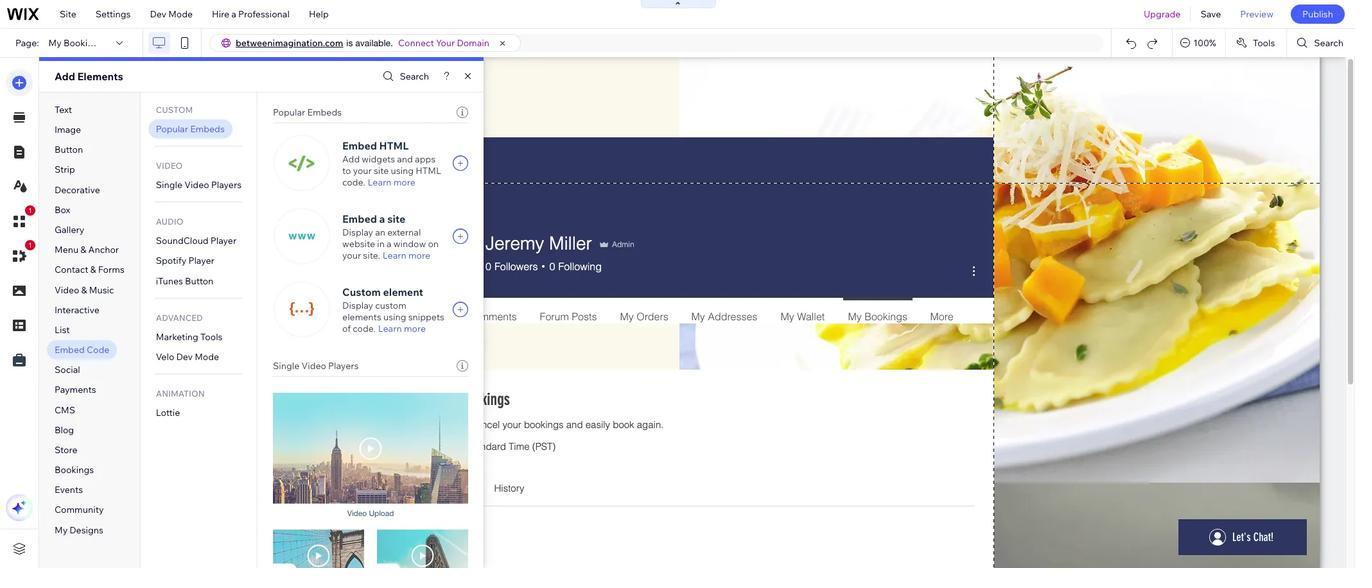 Task type: locate. For each thing, give the bounding box(es) containing it.
0 horizontal spatial custom
[[156, 105, 193, 115]]

learn for html
[[368, 177, 392, 188]]

1
[[28, 207, 32, 215], [28, 242, 32, 249]]

1 vertical spatial players
[[328, 360, 359, 372]]

0 vertical spatial single
[[156, 179, 182, 191]]

events
[[55, 485, 83, 496]]

display inside display custom elements using snippets of code.
[[342, 300, 373, 312]]

a for site
[[379, 213, 385, 225]]

itunes button
[[156, 275, 214, 287]]

1 for second 1 button
[[28, 242, 32, 249]]

1 vertical spatial learn more
[[383, 250, 430, 261]]

0 vertical spatial embeds
[[307, 107, 342, 118]]

1 display from the top
[[342, 227, 373, 238]]

1 vertical spatial more
[[409, 250, 430, 261]]

html
[[379, 139, 409, 152], [416, 165, 441, 177]]

0 vertical spatial 1
[[28, 207, 32, 215]]

&
[[81, 244, 86, 256], [90, 264, 96, 276], [81, 284, 87, 296]]

learn down widgets on the left top
[[368, 177, 392, 188]]

more for embed a site
[[409, 250, 430, 261]]

1 vertical spatial embeds
[[190, 123, 225, 135]]

players down the of
[[328, 360, 359, 372]]

1 horizontal spatial embeds
[[307, 107, 342, 118]]

1 vertical spatial 1
[[28, 242, 32, 249]]

bookings
[[64, 37, 103, 49], [55, 465, 94, 476]]

& for video
[[81, 284, 87, 296]]

using down element
[[383, 312, 406, 323]]

popular
[[273, 107, 305, 118], [156, 123, 188, 135]]

1 left menu
[[28, 242, 32, 249]]

publish button
[[1291, 4, 1345, 24]]

custom
[[156, 105, 193, 115], [342, 286, 381, 299]]

tools
[[1253, 37, 1275, 49], [200, 331, 223, 343]]

0 horizontal spatial embeds
[[190, 123, 225, 135]]

0 vertical spatial &
[[81, 244, 86, 256]]

single video players down the of
[[273, 360, 359, 372]]

1 button left box
[[6, 206, 35, 235]]

my left 'designs'
[[55, 525, 68, 536]]

audio
[[156, 217, 183, 227]]

2 vertical spatial a
[[387, 238, 392, 250]]

mode
[[168, 8, 193, 20], [195, 351, 219, 363]]

1 vertical spatial player
[[188, 255, 214, 267]]

learn more button down external
[[383, 250, 430, 261]]

0 vertical spatial learn
[[368, 177, 392, 188]]

more down the custom
[[404, 323, 426, 335]]

display down embed a site
[[342, 227, 373, 238]]

& left music
[[81, 284, 87, 296]]

dev right settings
[[150, 8, 166, 20]]

site.
[[363, 250, 380, 261]]

0 horizontal spatial popular embeds
[[156, 123, 225, 135]]

1 vertical spatial mode
[[195, 351, 219, 363]]

1 button left menu
[[6, 240, 35, 270]]

1 vertical spatial search
[[400, 71, 429, 82]]

learn more down external
[[383, 250, 430, 261]]

2 display from the top
[[342, 300, 373, 312]]

0 vertical spatial my
[[49, 37, 62, 49]]

single video players up "audio"
[[156, 179, 242, 191]]

bookings down 'site'
[[64, 37, 103, 49]]

elements
[[342, 312, 381, 323]]

learn more
[[368, 177, 415, 188], [383, 250, 430, 261], [378, 323, 426, 335]]

learn more for embed html
[[368, 177, 415, 188]]

your left site. at the top left of the page
[[342, 250, 361, 261]]

0 horizontal spatial button
[[55, 144, 83, 156]]

2 horizontal spatial a
[[387, 238, 392, 250]]

add up text
[[55, 70, 75, 83]]

preview
[[1241, 8, 1274, 20]]

learn right site. at the top left of the page
[[383, 250, 406, 261]]

more down "and"
[[394, 177, 415, 188]]

2 1 from the top
[[28, 242, 32, 249]]

single
[[156, 179, 182, 191], [273, 360, 300, 372]]

more down external
[[409, 250, 430, 261]]

search button down publish button
[[1288, 29, 1355, 57]]

1 horizontal spatial button
[[185, 275, 214, 287]]

velo dev mode
[[156, 351, 219, 363]]

1 vertical spatial popular embeds
[[156, 123, 225, 135]]

1 left box
[[28, 207, 32, 215]]

button down spotify player
[[185, 275, 214, 287]]

a right hire
[[231, 8, 236, 20]]

learn more button for custom element
[[378, 323, 426, 335]]

0 vertical spatial a
[[231, 8, 236, 20]]

add for add elements
[[55, 70, 75, 83]]

1 vertical spatial single
[[273, 360, 300, 372]]

1 1 button from the top
[[6, 206, 35, 235]]

html up "and"
[[379, 139, 409, 152]]

1 vertical spatial 1 button
[[6, 240, 35, 270]]

2 vertical spatial learn
[[378, 323, 402, 335]]

0 vertical spatial players
[[211, 179, 242, 191]]

learn more down widgets on the left top
[[368, 177, 415, 188]]

add
[[55, 70, 75, 83], [342, 154, 360, 165]]

external
[[387, 227, 421, 238]]

learn more button down widgets on the left top
[[368, 177, 415, 188]]

1 vertical spatial using
[[383, 312, 406, 323]]

button down image
[[55, 144, 83, 156]]

and
[[397, 154, 413, 165]]

code. down widgets on the left top
[[342, 177, 365, 188]]

0 horizontal spatial add
[[55, 70, 75, 83]]

0 vertical spatial html
[[379, 139, 409, 152]]

0 horizontal spatial players
[[211, 179, 242, 191]]

anchor
[[88, 244, 119, 256]]

tools down preview button
[[1253, 37, 1275, 49]]

text
[[55, 104, 72, 116]]

search down connect
[[400, 71, 429, 82]]

1 horizontal spatial custom
[[342, 286, 381, 299]]

learn more button for embed a site
[[383, 250, 430, 261]]

1 horizontal spatial search
[[1315, 37, 1344, 49]]

video
[[156, 161, 183, 171], [185, 179, 209, 191], [55, 284, 79, 296], [302, 360, 326, 372], [347, 509, 367, 518]]

& right menu
[[81, 244, 86, 256]]

element
[[383, 286, 423, 299]]

1 vertical spatial my
[[55, 525, 68, 536]]

2 vertical spatial more
[[404, 323, 426, 335]]

players up soundcloud player
[[211, 179, 242, 191]]

learn
[[368, 177, 392, 188], [383, 250, 406, 261], [378, 323, 402, 335]]

my
[[49, 37, 62, 49], [55, 525, 68, 536]]

0 horizontal spatial dev
[[150, 8, 166, 20]]

add inside add widgets and apps to your site using html code.
[[342, 154, 360, 165]]

bookings up events
[[55, 465, 94, 476]]

display up the of
[[342, 300, 373, 312]]

& left forms
[[90, 264, 96, 276]]

save
[[1201, 8, 1221, 20]]

1 vertical spatial add
[[342, 154, 360, 165]]

website
[[342, 238, 375, 250]]

a
[[231, 8, 236, 20], [379, 213, 385, 225], [387, 238, 392, 250]]

using inside display custom elements using snippets of code.
[[383, 312, 406, 323]]

1 vertical spatial tools
[[200, 331, 223, 343]]

more for custom element
[[404, 323, 426, 335]]

1 vertical spatial search button
[[380, 67, 429, 86]]

0 vertical spatial code.
[[342, 177, 365, 188]]

menu
[[55, 244, 79, 256]]

embed
[[342, 139, 377, 152], [342, 213, 377, 225], [55, 344, 85, 356]]

display for custom element
[[342, 300, 373, 312]]

site
[[374, 165, 389, 177], [387, 213, 406, 225]]

1 horizontal spatial add
[[342, 154, 360, 165]]

single video players
[[156, 179, 242, 191], [273, 360, 359, 372]]

1 vertical spatial popular
[[156, 123, 188, 135]]

2 vertical spatial learn more button
[[378, 323, 426, 335]]

marketing tools
[[156, 331, 223, 343]]

using left apps
[[391, 165, 414, 177]]

a up an
[[379, 213, 385, 225]]

mode down marketing tools
[[195, 351, 219, 363]]

players
[[211, 179, 242, 191], [328, 360, 359, 372]]

embed up social
[[55, 344, 85, 356]]

player right soundcloud
[[211, 235, 237, 247]]

tools up velo dev mode
[[200, 331, 223, 343]]

0 vertical spatial popular embeds
[[273, 107, 342, 118]]

your
[[353, 165, 372, 177], [342, 250, 361, 261]]

marketing
[[156, 331, 198, 343]]

0 horizontal spatial tools
[[200, 331, 223, 343]]

mode left hire
[[168, 8, 193, 20]]

learn more down the custom
[[378, 323, 426, 335]]

dev right velo
[[176, 351, 193, 363]]

1 vertical spatial &
[[90, 264, 96, 276]]

1 1 from the top
[[28, 207, 32, 215]]

0 horizontal spatial search button
[[380, 67, 429, 86]]

popular embeds
[[273, 107, 342, 118], [156, 123, 225, 135]]

learn for a
[[383, 250, 406, 261]]

itunes
[[156, 275, 183, 287]]

is available. connect your domain
[[346, 37, 490, 49]]

1 vertical spatial learn
[[383, 250, 406, 261]]

add elements
[[55, 70, 123, 83]]

search down publish button
[[1315, 37, 1344, 49]]

community
[[55, 505, 104, 516]]

spotify
[[156, 255, 186, 267]]

2 vertical spatial learn more
[[378, 323, 426, 335]]

a right in at the left top
[[387, 238, 392, 250]]

1 horizontal spatial tools
[[1253, 37, 1275, 49]]

embed up widgets on the left top
[[342, 139, 377, 152]]

0 vertical spatial tools
[[1253, 37, 1275, 49]]

0 vertical spatial learn more
[[368, 177, 415, 188]]

2 vertical spatial embed
[[55, 344, 85, 356]]

1 vertical spatial code.
[[353, 323, 376, 335]]

1 horizontal spatial html
[[416, 165, 441, 177]]

image
[[55, 124, 81, 136]]

elements
[[77, 70, 123, 83]]

in
[[377, 238, 385, 250]]

1 horizontal spatial single
[[273, 360, 300, 372]]

code.
[[342, 177, 365, 188], [353, 323, 376, 335]]

0 vertical spatial search
[[1315, 37, 1344, 49]]

publish
[[1303, 8, 1334, 20]]

code
[[87, 344, 109, 356]]

0 vertical spatial add
[[55, 70, 75, 83]]

advanced
[[156, 313, 203, 323]]

0 vertical spatial using
[[391, 165, 414, 177]]

0 vertical spatial more
[[394, 177, 415, 188]]

more for embed html
[[394, 177, 415, 188]]

1 horizontal spatial a
[[379, 213, 385, 225]]

0 vertical spatial 1 button
[[6, 206, 35, 235]]

0 horizontal spatial popular
[[156, 123, 188, 135]]

1 horizontal spatial dev
[[176, 351, 193, 363]]

search button down connect
[[380, 67, 429, 86]]

your inside add widgets and apps to your site using html code.
[[353, 165, 372, 177]]

decorative
[[55, 184, 100, 196]]

1 vertical spatial dev
[[176, 351, 193, 363]]

0 horizontal spatial single video players
[[156, 179, 242, 191]]

my for my bookings
[[49, 37, 62, 49]]

0 vertical spatial search button
[[1288, 29, 1355, 57]]

1 vertical spatial your
[[342, 250, 361, 261]]

0 vertical spatial learn more button
[[368, 177, 415, 188]]

1 vertical spatial display
[[342, 300, 373, 312]]

1 horizontal spatial popular
[[273, 107, 305, 118]]

0 vertical spatial player
[[211, 235, 237, 247]]

site down embed html
[[374, 165, 389, 177]]

video for video
[[156, 161, 183, 171]]

your right to at top left
[[353, 165, 372, 177]]

button
[[55, 144, 83, 156], [185, 275, 214, 287]]

site up external
[[387, 213, 406, 225]]

1 vertical spatial custom
[[342, 286, 381, 299]]

store
[[55, 444, 77, 456]]

code. right the of
[[353, 323, 376, 335]]

soundcloud player
[[156, 235, 237, 247]]

0 horizontal spatial mode
[[168, 8, 193, 20]]

add left widgets on the left top
[[342, 154, 360, 165]]

0 horizontal spatial a
[[231, 8, 236, 20]]

2 vertical spatial &
[[81, 284, 87, 296]]

learn for element
[[378, 323, 402, 335]]

your inside display an external website in a window on your site.
[[342, 250, 361, 261]]

hire a professional
[[212, 8, 290, 20]]

site
[[60, 8, 76, 20]]

upgrade
[[1144, 8, 1181, 20]]

embed up an
[[342, 213, 377, 225]]

help
[[309, 8, 329, 20]]

save button
[[1191, 0, 1231, 28]]

player down soundcloud player
[[188, 255, 214, 267]]

0 vertical spatial custom
[[156, 105, 193, 115]]

search
[[1315, 37, 1344, 49], [400, 71, 429, 82]]

code. inside add widgets and apps to your site using html code.
[[342, 177, 365, 188]]

a inside display an external website in a window on your site.
[[387, 238, 392, 250]]

0 horizontal spatial html
[[379, 139, 409, 152]]

payments
[[55, 384, 96, 396]]

1 vertical spatial html
[[416, 165, 441, 177]]

my down 'site'
[[49, 37, 62, 49]]

menu & anchor
[[55, 244, 119, 256]]

player
[[211, 235, 237, 247], [188, 255, 214, 267]]

learn more button down the custom
[[378, 323, 426, 335]]

tools button
[[1226, 29, 1287, 57]]

learn down the custom
[[378, 323, 402, 335]]

player for spotify player
[[188, 255, 214, 267]]

display an external website in a window on your site.
[[342, 227, 439, 261]]

upload
[[369, 509, 394, 518]]

video for video & music
[[55, 284, 79, 296]]

0 vertical spatial embed
[[342, 139, 377, 152]]

html right "and"
[[416, 165, 441, 177]]

1 vertical spatial bookings
[[55, 465, 94, 476]]

1 vertical spatial a
[[379, 213, 385, 225]]

1 horizontal spatial players
[[328, 360, 359, 372]]

1 vertical spatial embed
[[342, 213, 377, 225]]

display inside display an external website in a window on your site.
[[342, 227, 373, 238]]

1 vertical spatial button
[[185, 275, 214, 287]]

0 vertical spatial your
[[353, 165, 372, 177]]



Task type: describe. For each thing, give the bounding box(es) containing it.
embed for embed html
[[342, 139, 377, 152]]

2 1 button from the top
[[6, 240, 35, 270]]

1 vertical spatial site
[[387, 213, 406, 225]]

my for my designs
[[55, 525, 68, 536]]

apps
[[415, 154, 436, 165]]

to
[[342, 165, 351, 177]]

player for soundcloud player
[[211, 235, 237, 247]]

0 vertical spatial mode
[[168, 8, 193, 20]]

an
[[375, 227, 385, 238]]

learn more for custom element
[[378, 323, 426, 335]]

widgets
[[362, 154, 395, 165]]

& for menu
[[81, 244, 86, 256]]

video for video upload
[[347, 509, 367, 518]]

0 horizontal spatial single
[[156, 179, 182, 191]]

my designs
[[55, 525, 103, 536]]

embed code
[[55, 344, 109, 356]]

lottie
[[156, 407, 180, 419]]

gallery
[[55, 224, 84, 236]]

betweenimagination.com
[[236, 37, 343, 49]]

learn more button for embed html
[[368, 177, 415, 188]]

embed a site
[[342, 213, 406, 225]]

1 horizontal spatial popular embeds
[[273, 107, 342, 118]]

blog
[[55, 424, 74, 436]]

1 horizontal spatial search button
[[1288, 29, 1355, 57]]

custom element
[[342, 286, 423, 299]]

hire
[[212, 8, 229, 20]]

100%
[[1194, 37, 1217, 49]]

0 horizontal spatial search
[[400, 71, 429, 82]]

connect
[[398, 37, 434, 49]]

domain
[[457, 37, 490, 49]]

code. inside display custom elements using snippets of code.
[[353, 323, 376, 335]]

learn more for embed a site
[[383, 250, 430, 261]]

site inside add widgets and apps to your site using html code.
[[374, 165, 389, 177]]

tools inside button
[[1253, 37, 1275, 49]]

a for professional
[[231, 8, 236, 20]]

interactive
[[55, 304, 99, 316]]

html inside add widgets and apps to your site using html code.
[[416, 165, 441, 177]]

display for embed a site
[[342, 227, 373, 238]]

cms
[[55, 404, 75, 416]]

window
[[394, 238, 426, 250]]

0 vertical spatial bookings
[[64, 37, 103, 49]]

snippets
[[408, 312, 444, 323]]

strip
[[55, 164, 75, 176]]

contact & forms
[[55, 264, 124, 276]]

spotify player
[[156, 255, 214, 267]]

add for add widgets and apps to your site using html code.
[[342, 154, 360, 165]]

embed for embed a site
[[342, 213, 377, 225]]

on
[[428, 238, 439, 250]]

custom
[[375, 300, 407, 312]]

contact
[[55, 264, 88, 276]]

designs
[[70, 525, 103, 536]]

forms
[[98, 264, 124, 276]]

0 vertical spatial single video players
[[156, 179, 242, 191]]

animation
[[156, 389, 205, 399]]

box
[[55, 204, 70, 216]]

list
[[55, 324, 70, 336]]

100% button
[[1173, 29, 1226, 57]]

music
[[89, 284, 114, 296]]

1 for first 1 button from the top of the page
[[28, 207, 32, 215]]

embed for embed code
[[55, 344, 85, 356]]

0 vertical spatial button
[[55, 144, 83, 156]]

settings
[[96, 8, 131, 20]]

0 vertical spatial popular
[[273, 107, 305, 118]]

available.
[[355, 38, 393, 48]]

soundcloud
[[156, 235, 209, 247]]

preview button
[[1231, 0, 1283, 28]]

is
[[346, 38, 353, 48]]

dev mode
[[150, 8, 193, 20]]

custom for custom element
[[342, 286, 381, 299]]

velo
[[156, 351, 174, 363]]

0 vertical spatial dev
[[150, 8, 166, 20]]

custom for custom
[[156, 105, 193, 115]]

video & music
[[55, 284, 114, 296]]

your
[[436, 37, 455, 49]]

display custom elements using snippets of code.
[[342, 300, 444, 335]]

& for contact
[[90, 264, 96, 276]]

embed html
[[342, 139, 409, 152]]

my bookings
[[49, 37, 103, 49]]

video upload
[[347, 509, 394, 518]]

1 vertical spatial single video players
[[273, 360, 359, 372]]

professional
[[238, 8, 290, 20]]

add widgets and apps to your site using html code.
[[342, 154, 441, 188]]

social
[[55, 364, 80, 376]]

of
[[342, 323, 351, 335]]

using inside add widgets and apps to your site using html code.
[[391, 165, 414, 177]]

1 horizontal spatial mode
[[195, 351, 219, 363]]



Task type: vqa. For each thing, say whether or not it's contained in the screenshot.
the bottom 'Slider Product Gallery'
no



